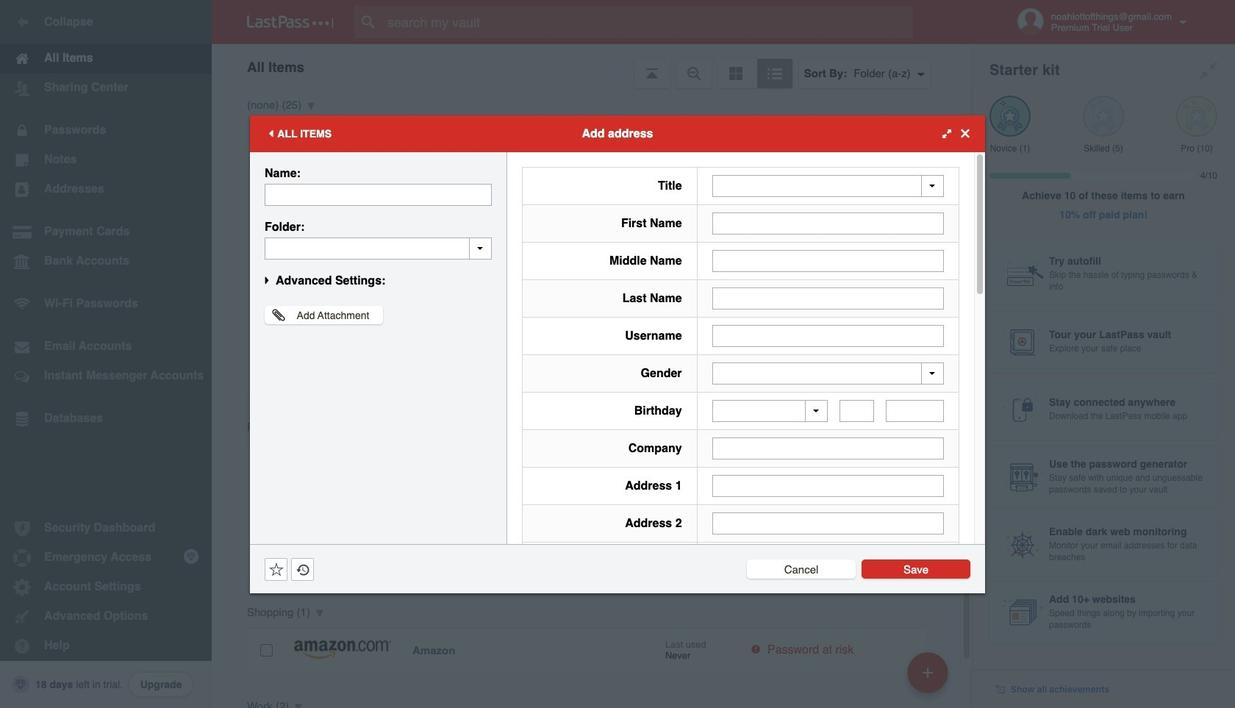 Task type: describe. For each thing, give the bounding box(es) containing it.
lastpass image
[[247, 15, 334, 29]]

main navigation navigation
[[0, 0, 212, 708]]

search my vault text field
[[354, 6, 942, 38]]



Task type: locate. For each thing, give the bounding box(es) containing it.
new item image
[[923, 667, 933, 678]]

dialog
[[250, 115, 985, 708]]

vault options navigation
[[212, 44, 972, 88]]

new item navigation
[[902, 648, 957, 708]]

None text field
[[840, 400, 875, 422], [886, 400, 944, 422], [840, 400, 875, 422], [886, 400, 944, 422]]

Search search field
[[354, 6, 942, 38]]

None text field
[[265, 183, 492, 206], [712, 212, 944, 234], [265, 237, 492, 259], [712, 250, 944, 272], [712, 287, 944, 309], [712, 325, 944, 347], [712, 438, 944, 460], [712, 475, 944, 497], [712, 513, 944, 535], [265, 183, 492, 206], [712, 212, 944, 234], [265, 237, 492, 259], [712, 250, 944, 272], [712, 287, 944, 309], [712, 325, 944, 347], [712, 438, 944, 460], [712, 475, 944, 497], [712, 513, 944, 535]]



Task type: vqa. For each thing, say whether or not it's contained in the screenshot.
NEW ITEM 'element'
no



